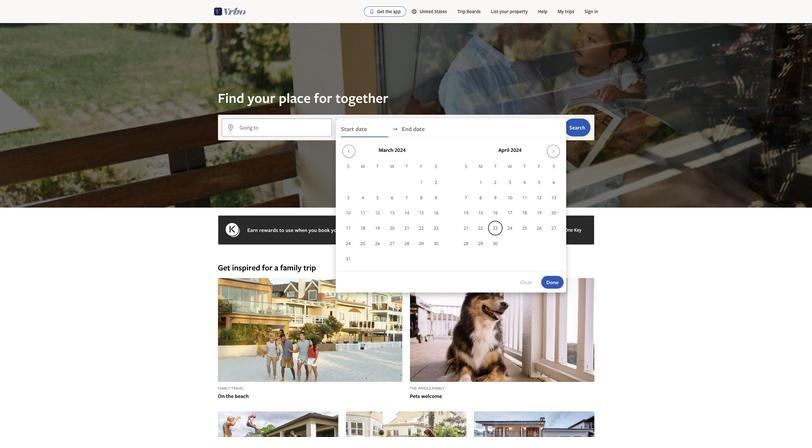 Task type: vqa. For each thing, say whether or not it's contained in the screenshot.


Task type: locate. For each thing, give the bounding box(es) containing it.
2 21 from the left
[[464, 225, 469, 231]]

1 horizontal spatial 4
[[524, 179, 526, 185]]

1 15 from the left
[[419, 210, 424, 216]]

get for get inspired for a family trip
[[218, 262, 230, 273]]

april 2024 element
[[459, 163, 562, 251]]

wizard region
[[0, 23, 813, 292]]

27 inside april 2024 element
[[552, 225, 557, 231]]

1 m from the left
[[361, 163, 365, 169]]

21 left and
[[405, 225, 410, 231]]

0 vertical spatial the
[[386, 8, 392, 14]]

1 vertical spatial 17 button
[[341, 221, 356, 236]]

0 horizontal spatial 14
[[405, 210, 410, 216]]

6 button
[[547, 175, 562, 190], [385, 190, 400, 205]]

1
[[421, 179, 423, 185], [480, 179, 482, 185]]

together
[[336, 89, 389, 107]]

1 vertical spatial 5 button
[[371, 190, 385, 205]]

7
[[406, 194, 408, 200], [465, 194, 468, 200]]

the
[[386, 8, 392, 14], [226, 392, 234, 400]]

1 vertical spatial 5
[[377, 194, 379, 200]]

29 inside march 2024 element
[[419, 240, 424, 246]]

for inside wizard region
[[314, 89, 333, 107]]

date
[[356, 125, 367, 133], [414, 125, 425, 133]]

2024 right april
[[511, 146, 522, 153]]

1 vertical spatial 27
[[390, 240, 395, 246]]

0 horizontal spatial 2
[[435, 179, 438, 185]]

get the app
[[377, 8, 401, 14]]

11 inside april 2024 element
[[523, 194, 528, 200]]

18
[[523, 210, 528, 216], [361, 225, 366, 231]]

28 inside march 2024 element
[[405, 240, 410, 246]]

27
[[552, 225, 557, 231], [390, 240, 395, 246]]

your right find
[[248, 89, 276, 107]]

0 horizontal spatial 13 button
[[385, 206, 400, 220]]

24
[[508, 225, 513, 231], [346, 240, 351, 246]]

1 horizontal spatial 24 button
[[503, 221, 518, 236]]

1 horizontal spatial 26
[[537, 225, 542, 231]]

2 7 button from the left
[[459, 190, 474, 205]]

29
[[419, 240, 424, 246], [479, 240, 484, 246]]

2 21 button from the left
[[459, 221, 474, 236]]

18 inside march 2024 element
[[361, 225, 366, 231]]

united
[[420, 8, 434, 14]]

2
[[435, 179, 438, 185], [495, 179, 497, 185]]

13 inside april 2024 element
[[552, 194, 557, 200]]

5 inside march 2024 element
[[377, 194, 379, 200]]

10
[[508, 194, 513, 200], [346, 210, 351, 216]]

12
[[537, 194, 542, 200], [376, 210, 380, 216]]

2 vertical spatial your
[[331, 227, 342, 234]]

0 horizontal spatial 24
[[346, 240, 351, 246]]

0 horizontal spatial 5 button
[[371, 190, 385, 205]]

f for april 2024
[[539, 163, 541, 169]]

the right on
[[226, 392, 234, 400]]

1 button for march 2024
[[415, 175, 429, 190]]

1 horizontal spatial 22
[[479, 225, 484, 231]]

1 28 from the left
[[405, 240, 410, 246]]

2 22 from the left
[[479, 225, 484, 231]]

0 horizontal spatial 30 button
[[429, 236, 444, 251]]

book
[[319, 227, 330, 234]]

0 horizontal spatial 3
[[347, 194, 350, 200]]

a
[[275, 262, 279, 273]]

m inside april 2024 element
[[479, 163, 483, 169]]

2 23 button from the left
[[489, 221, 503, 236]]

1 horizontal spatial 2
[[495, 179, 497, 185]]

25
[[523, 225, 528, 231], [361, 240, 366, 246]]

big house with pool image
[[474, 411, 595, 437]]

1 t from the left
[[377, 163, 379, 169]]

0 horizontal spatial 24 button
[[341, 236, 356, 251]]

18 button
[[518, 206, 532, 220], [356, 221, 371, 236]]

1 horizontal spatial 20
[[552, 210, 557, 216]]

1 horizontal spatial 1
[[480, 179, 482, 185]]

1 horizontal spatial 16
[[493, 210, 498, 216]]

16 inside march 2024 element
[[434, 210, 439, 216]]

17 inside april 2024 element
[[508, 210, 513, 216]]

30
[[434, 240, 439, 246], [493, 240, 498, 246]]

done
[[547, 279, 559, 286]]

2024 for april 2024
[[511, 146, 522, 153]]

1 21 button from the left
[[400, 221, 415, 236]]

0 horizontal spatial 29 button
[[415, 236, 429, 251]]

previous month image
[[345, 149, 353, 154]]

9 button
[[429, 190, 444, 205], [489, 190, 503, 205]]

w
[[390, 163, 395, 169], [508, 163, 513, 169]]

for right place
[[314, 89, 333, 107]]

1 horizontal spatial 9 button
[[489, 190, 503, 205]]

21 button inside april 2024 element
[[459, 221, 474, 236]]

application inside wizard region
[[341, 142, 562, 267]]

28 for first 28 button from the right
[[464, 240, 469, 246]]

1 1 button from the left
[[415, 175, 429, 190]]

10 button
[[503, 190, 518, 205], [341, 206, 356, 220]]

s
[[347, 163, 350, 169], [435, 163, 438, 169], [465, 163, 468, 169], [553, 163, 556, 169]]

w inside april 2024 element
[[508, 163, 513, 169]]

1 horizontal spatial 6
[[553, 179, 556, 185]]

get right download the app button image
[[377, 8, 385, 14]]

9 for 2nd 9 button
[[495, 194, 497, 200]]

23
[[434, 225, 439, 231], [493, 225, 498, 231]]

1 14 from the left
[[405, 210, 410, 216]]

2 f from the left
[[539, 163, 541, 169]]

12 inside march 2024 element
[[376, 210, 380, 216]]

list your property link
[[486, 5, 533, 18]]

date right the end
[[414, 125, 425, 133]]

0 horizontal spatial 23
[[434, 225, 439, 231]]

22 inside april 2024 element
[[479, 225, 484, 231]]

family in house with garden image
[[346, 411, 467, 437]]

14
[[405, 210, 410, 216], [464, 210, 469, 216]]

1 2 button from the left
[[429, 175, 444, 190]]

1 horizontal spatial 16 button
[[489, 206, 503, 220]]

application containing march 2024
[[341, 142, 562, 267]]

and
[[417, 227, 425, 234]]

f for march 2024
[[421, 163, 423, 169]]

0 horizontal spatial 14 button
[[400, 206, 415, 220]]

21 button left and
[[400, 221, 415, 236]]

21
[[405, 225, 410, 231], [464, 225, 469, 231]]

1 horizontal spatial 5
[[539, 179, 541, 185]]

1 horizontal spatial 23 button
[[489, 221, 503, 236]]

1 horizontal spatial m
[[479, 163, 483, 169]]

29 inside april 2024 element
[[479, 240, 484, 246]]

1 14 button from the left
[[400, 206, 415, 220]]

1 7 from the left
[[406, 194, 408, 200]]

6 inside april 2024 element
[[553, 179, 556, 185]]

1 horizontal spatial 3 button
[[503, 175, 518, 190]]

2 9 from the left
[[495, 194, 497, 200]]

18 button inside april 2024 element
[[518, 206, 532, 220]]

2 16 from the left
[[493, 210, 498, 216]]

8 inside april 2024 element
[[480, 194, 482, 200]]

1 2024 from the left
[[395, 146, 406, 153]]

end date
[[402, 125, 425, 133]]

22 inside march 2024 element
[[419, 225, 424, 231]]

f inside april 2024 element
[[539, 163, 541, 169]]

13
[[552, 194, 557, 200], [390, 210, 395, 216]]

19 button inside april 2024 element
[[532, 206, 547, 220]]

get inspired for a family trip region
[[214, 262, 599, 437]]

1 horizontal spatial 10 button
[[503, 190, 518, 205]]

1 inside march 2024 element
[[421, 179, 423, 185]]

download the app button image
[[370, 9, 375, 14]]

2 1 button from the left
[[474, 175, 489, 190]]

2 15 button from the left
[[474, 206, 489, 220]]

22 for 1st 22 button from right
[[479, 225, 484, 231]]

next
[[343, 227, 353, 234]]

14 inside april 2024 element
[[464, 210, 469, 216]]

0 horizontal spatial 10 button
[[341, 206, 356, 220]]

1 horizontal spatial 18
[[523, 210, 528, 216]]

3 button
[[503, 175, 518, 190], [341, 190, 356, 205]]

0 horizontal spatial 18 button
[[356, 221, 371, 236]]

find your place for together
[[218, 89, 389, 107]]

2 22 button from the left
[[474, 221, 489, 236]]

16 button
[[429, 206, 444, 220], [489, 206, 503, 220]]

28 for 1st 28 button
[[405, 240, 410, 246]]

2 30 from the left
[[493, 240, 498, 246]]

0 horizontal spatial m
[[361, 163, 365, 169]]

17
[[508, 210, 513, 216], [346, 225, 351, 231]]

8 for 1st 8 button from right
[[480, 194, 482, 200]]

1 button
[[415, 175, 429, 190], [474, 175, 489, 190]]

0 horizontal spatial the
[[226, 392, 234, 400]]

2 16 button from the left
[[489, 206, 503, 220]]

2 15 from the left
[[479, 210, 484, 216]]

united states button
[[407, 5, 453, 18]]

f inside march 2024 element
[[421, 163, 423, 169]]

w down april 2024
[[508, 163, 513, 169]]

vrbo logo image
[[214, 6, 246, 17]]

0 horizontal spatial 13
[[390, 210, 395, 216]]

28 button
[[400, 236, 415, 251], [459, 236, 474, 251]]

24 button
[[503, 221, 518, 236], [341, 236, 356, 251]]

5
[[539, 179, 541, 185], [377, 194, 379, 200]]

1 horizontal spatial 20 button
[[547, 206, 562, 220]]

1 horizontal spatial 3
[[509, 179, 512, 185]]

2 date from the left
[[414, 125, 425, 133]]

28 inside april 2024 element
[[464, 240, 469, 246]]

the left app
[[386, 8, 392, 14]]

2 23 from the left
[[493, 225, 498, 231]]

1 vertical spatial the
[[226, 392, 234, 400]]

21 inside march 2024 element
[[405, 225, 410, 231]]

2 29 from the left
[[479, 240, 484, 246]]

0 horizontal spatial 7
[[406, 194, 408, 200]]

1 8 from the left
[[421, 194, 423, 200]]

0 horizontal spatial 17 button
[[341, 221, 356, 236]]

0 vertical spatial for
[[314, 89, 333, 107]]

7 inside march 2024 element
[[406, 194, 408, 200]]

14 inside march 2024 element
[[405, 210, 410, 216]]

w inside march 2024 element
[[390, 163, 395, 169]]

date for end date
[[414, 125, 425, 133]]

your for find
[[248, 89, 276, 107]]

0 horizontal spatial 12
[[376, 210, 380, 216]]

9 inside march 2024 element
[[435, 194, 438, 200]]

3 t from the left
[[495, 163, 497, 169]]

1 vertical spatial get
[[218, 262, 230, 273]]

1 22 button from the left
[[415, 221, 429, 236]]

9 inside april 2024 element
[[495, 194, 497, 200]]

0 horizontal spatial 12 button
[[371, 206, 385, 220]]

2 s from the left
[[435, 163, 438, 169]]

3 inside march 2024 element
[[347, 194, 350, 200]]

family up on
[[218, 385, 230, 391]]

0 horizontal spatial get
[[218, 262, 230, 273]]

30 button
[[429, 236, 444, 251], [489, 236, 503, 251]]

1 horizontal spatial 8 button
[[474, 190, 489, 205]]

1 vertical spatial 6
[[391, 194, 394, 200]]

19 inside march 2024 element
[[376, 225, 380, 231]]

21 right hotels.com
[[464, 225, 469, 231]]

0 horizontal spatial 22 button
[[415, 221, 429, 236]]

0 vertical spatial 25
[[523, 225, 528, 231]]

1 f from the left
[[421, 163, 423, 169]]

0 horizontal spatial 30
[[434, 240, 439, 246]]

0 horizontal spatial 15 button
[[415, 206, 429, 220]]

t
[[377, 163, 379, 169], [406, 163, 409, 169], [495, 163, 497, 169], [524, 163, 526, 169]]

start
[[341, 125, 354, 133]]

0 horizontal spatial 19
[[376, 225, 380, 231]]

get for get the app
[[377, 8, 385, 14]]

8 for 1st 8 button from the left
[[421, 194, 423, 200]]

2 2 button from the left
[[489, 175, 503, 190]]

3 inside april 2024 element
[[509, 179, 512, 185]]

1 s from the left
[[347, 163, 350, 169]]

1 2 from the left
[[435, 179, 438, 185]]

start date button
[[341, 121, 389, 137]]

application
[[341, 142, 562, 267]]

8 inside march 2024 element
[[421, 194, 423, 200]]

26 button
[[532, 221, 547, 236], [371, 236, 385, 251]]

0 horizontal spatial 21 button
[[400, 221, 415, 236]]

1 23 from the left
[[434, 225, 439, 231]]

1 horizontal spatial 5 button
[[532, 175, 547, 190]]

1 family from the left
[[218, 385, 230, 391]]

the
[[410, 385, 417, 391]]

0 horizontal spatial 27
[[390, 240, 395, 246]]

1 vertical spatial 11 button
[[356, 206, 371, 220]]

1 29 from the left
[[419, 240, 424, 246]]

date inside button
[[356, 125, 367, 133]]

1 7 button from the left
[[400, 190, 415, 205]]

0 vertical spatial 4
[[524, 179, 526, 185]]

29 for first 29 button from left
[[419, 240, 424, 246]]

date right start
[[356, 125, 367, 133]]

2024 right the march
[[395, 146, 406, 153]]

2 30 button from the left
[[489, 236, 503, 251]]

to
[[280, 227, 285, 234]]

2 14 button from the left
[[459, 206, 474, 220]]

your right list
[[500, 8, 509, 14]]

2 8 from the left
[[480, 194, 482, 200]]

1 horizontal spatial 18 button
[[518, 206, 532, 220]]

w down march 2024
[[390, 163, 395, 169]]

1 vertical spatial 24
[[346, 240, 351, 246]]

31 button
[[341, 251, 356, 266]]

1 horizontal spatial 13
[[552, 194, 557, 200]]

family up welcome at bottom
[[433, 385, 445, 391]]

9
[[435, 194, 438, 200], [495, 194, 497, 200]]

1 vertical spatial 13
[[390, 210, 395, 216]]

for inside get inspired for a family trip region
[[262, 262, 273, 273]]

2 m from the left
[[479, 163, 483, 169]]

26
[[537, 225, 542, 231], [376, 240, 380, 246]]

2 1 from the left
[[480, 179, 482, 185]]

2 8 button from the left
[[474, 190, 489, 205]]

beach image
[[218, 278, 403, 382]]

2 2024 from the left
[[511, 146, 522, 153]]

18 inside april 2024 element
[[523, 210, 528, 216]]

27 button
[[547, 221, 562, 236], [385, 236, 400, 251]]

1 22 from the left
[[419, 225, 424, 231]]

rewards
[[259, 227, 278, 234]]

2 family from the left
[[433, 385, 445, 391]]

0 horizontal spatial 22
[[419, 225, 424, 231]]

get inside region
[[218, 262, 230, 273]]

get left inspired
[[218, 262, 230, 273]]

2 7 from the left
[[465, 194, 468, 200]]

1 horizontal spatial 27 button
[[547, 221, 562, 236]]

11 button inside april 2024 element
[[518, 190, 532, 205]]

25 button
[[518, 221, 532, 236], [356, 236, 371, 251]]

date inside 'button'
[[414, 125, 425, 133]]

0 horizontal spatial family
[[218, 385, 230, 391]]

2 14 from the left
[[464, 210, 469, 216]]

2 button
[[429, 175, 444, 190], [489, 175, 503, 190]]

m
[[361, 163, 365, 169], [479, 163, 483, 169]]

trips
[[565, 8, 575, 14]]

0 vertical spatial your
[[500, 8, 509, 14]]

1 vertical spatial 26 button
[[371, 236, 385, 251]]

0 vertical spatial 18
[[523, 210, 528, 216]]

1 horizontal spatial your
[[331, 227, 342, 234]]

0 horizontal spatial 18
[[361, 225, 366, 231]]

0 vertical spatial 27
[[552, 225, 557, 231]]

10 inside april 2024 element
[[508, 194, 513, 200]]

1 vertical spatial 3 button
[[341, 190, 356, 205]]

your inside "link"
[[500, 8, 509, 14]]

1 horizontal spatial 8
[[480, 194, 482, 200]]

1 w from the left
[[390, 163, 395, 169]]

1 vertical spatial 4
[[362, 194, 364, 200]]

1 9 from the left
[[435, 194, 438, 200]]

1 vertical spatial 18
[[361, 225, 366, 231]]

26 inside march 2024 element
[[376, 240, 380, 246]]

0 horizontal spatial your
[[248, 89, 276, 107]]

1 vertical spatial your
[[248, 89, 276, 107]]

0 vertical spatial 11
[[523, 194, 528, 200]]

0 vertical spatial 25 button
[[518, 221, 532, 236]]

your inside wizard region
[[248, 89, 276, 107]]

2024
[[395, 146, 406, 153], [511, 146, 522, 153]]

for
[[314, 89, 333, 107], [262, 262, 273, 273]]

1 30 from the left
[[434, 240, 439, 246]]

your
[[500, 8, 509, 14], [248, 89, 276, 107], [331, 227, 342, 234]]

2 28 from the left
[[464, 240, 469, 246]]

22
[[419, 225, 424, 231], [479, 225, 484, 231]]

0 horizontal spatial 25
[[361, 240, 366, 246]]

search button
[[565, 119, 591, 136]]

30 inside april 2024 element
[[493, 240, 498, 246]]

1 1 from the left
[[421, 179, 423, 185]]

13 for left 13 button
[[390, 210, 395, 216]]

1 horizontal spatial date
[[414, 125, 425, 133]]

2 w from the left
[[508, 163, 513, 169]]

21 button
[[400, 221, 415, 236], [459, 221, 474, 236]]

10 inside march 2024 element
[[346, 210, 351, 216]]

0 horizontal spatial 29
[[419, 240, 424, 246]]

13 inside march 2024 element
[[390, 210, 395, 216]]

2 2 from the left
[[495, 179, 497, 185]]

small image
[[412, 9, 420, 14]]

1 16 from the left
[[434, 210, 439, 216]]

0 horizontal spatial 4
[[362, 194, 364, 200]]

1 vertical spatial 26
[[376, 240, 380, 246]]

11 button
[[518, 190, 532, 205], [356, 206, 371, 220]]

4
[[524, 179, 526, 185], [362, 194, 364, 200]]

15 button
[[415, 206, 429, 220], [474, 206, 489, 220]]

8
[[421, 194, 423, 200], [480, 194, 482, 200]]

for left the a
[[262, 262, 273, 273]]

0 vertical spatial 20 button
[[547, 206, 562, 220]]

your left next at the left
[[331, 227, 342, 234]]

6 inside march 2024 element
[[391, 194, 394, 200]]

16
[[434, 210, 439, 216], [493, 210, 498, 216]]

0 vertical spatial 4 button
[[518, 175, 532, 190]]

14 button
[[400, 206, 415, 220], [459, 206, 474, 220]]

21 button right hotels.com
[[459, 221, 474, 236]]

0 horizontal spatial 20 button
[[385, 221, 400, 236]]

19
[[537, 210, 542, 216], [376, 225, 380, 231]]

recently viewed region
[[214, 249, 599, 259]]

1 21 from the left
[[405, 225, 410, 231]]

2 t from the left
[[406, 163, 409, 169]]

19 inside april 2024 element
[[537, 210, 542, 216]]

1 inside april 2024 element
[[480, 179, 482, 185]]

4 t from the left
[[524, 163, 526, 169]]

in
[[595, 8, 599, 14]]

1 date from the left
[[356, 125, 367, 133]]



Task type: describe. For each thing, give the bounding box(es) containing it.
23 inside march 2024 element
[[434, 225, 439, 231]]

0 vertical spatial 26 button
[[532, 221, 547, 236]]

april 2024
[[499, 146, 522, 153]]

21 inside april 2024 element
[[464, 225, 469, 231]]

place
[[279, 89, 311, 107]]

2 for march 2024
[[435, 179, 438, 185]]

1 horizontal spatial 4 button
[[518, 175, 532, 190]]

your for list
[[500, 8, 509, 14]]

10 for the 10 button to the top
[[508, 194, 513, 200]]

1 button for april 2024
[[474, 175, 489, 190]]

1 16 button from the left
[[429, 206, 444, 220]]

family inside family travel on the beach
[[218, 385, 230, 391]]

1 vertical spatial 12 button
[[371, 206, 385, 220]]

13 for the topmost 13 button
[[552, 194, 557, 200]]

11 button inside march 2024 element
[[356, 206, 371, 220]]

3 s from the left
[[465, 163, 468, 169]]

w for april
[[508, 163, 513, 169]]

29 for 2nd 29 button from left
[[479, 240, 484, 246]]

17 inside march 2024 element
[[346, 225, 351, 231]]

9 for first 9 button
[[435, 194, 438, 200]]

my trips link
[[553, 5, 580, 18]]

24 inside march 2024 element
[[346, 240, 351, 246]]

trip
[[304, 262, 316, 273]]

directional image
[[393, 126, 398, 132]]

whole
[[418, 385, 432, 391]]

1 29 button from the left
[[415, 236, 429, 251]]

14 for second 14 button from right
[[405, 210, 410, 216]]

help
[[539, 8, 548, 14]]

sign in
[[585, 8, 599, 14]]

12 inside april 2024 element
[[537, 194, 542, 200]]

0 vertical spatial 27 button
[[547, 221, 562, 236]]

date for start date
[[356, 125, 367, 133]]

4 s from the left
[[553, 163, 556, 169]]

1 vertical spatial 18 button
[[356, 221, 371, 236]]

0 horizontal spatial 4 button
[[356, 190, 371, 205]]

search
[[570, 124, 586, 131]]

m for april 2024
[[479, 163, 483, 169]]

26 inside april 2024 element
[[537, 225, 542, 231]]

3 for the rightmost 3 button
[[509, 179, 512, 185]]

14 for second 14 button from the left
[[464, 210, 469, 216]]

pets
[[410, 392, 420, 400]]

list
[[492, 8, 499, 14]]

m for march 2024
[[361, 163, 365, 169]]

1 28 button from the left
[[400, 236, 415, 251]]

swimming pool image
[[218, 411, 339, 437]]

2 9 button from the left
[[489, 190, 503, 205]]

27 inside march 2024 element
[[390, 240, 395, 246]]

0 vertical spatial 12 button
[[532, 190, 547, 205]]

24 inside april 2024 element
[[508, 225, 513, 231]]

31
[[346, 256, 351, 262]]

list your property
[[492, 8, 528, 14]]

sign in button
[[580, 5, 604, 18]]

travel
[[231, 385, 244, 391]]

beach
[[235, 392, 249, 400]]

11 inside march 2024 element
[[361, 210, 366, 216]]

expedia,
[[396, 227, 416, 234]]

help link
[[533, 5, 553, 18]]

22 for 1st 22 button
[[419, 225, 424, 231]]

boards
[[467, 8, 481, 14]]

family travel on the beach
[[218, 385, 249, 400]]

2024 for march 2024
[[395, 146, 406, 153]]

1 vertical spatial 24 button
[[341, 236, 356, 251]]

21 button inside march 2024 element
[[400, 221, 415, 236]]

23 inside april 2024 element
[[493, 225, 498, 231]]

done button
[[542, 276, 564, 289]]

property
[[510, 8, 528, 14]]

united states
[[420, 8, 447, 14]]

1 15 button from the left
[[415, 206, 429, 220]]

0 horizontal spatial 27 button
[[385, 236, 400, 251]]

1 for march 2024
[[421, 179, 423, 185]]

0 vertical spatial 17 button
[[503, 206, 518, 220]]

1 30 button from the left
[[429, 236, 444, 251]]

getaway
[[355, 227, 374, 234]]

1 horizontal spatial 25 button
[[518, 221, 532, 236]]

the inside family travel on the beach
[[226, 392, 234, 400]]

march
[[379, 146, 394, 153]]

trip
[[458, 8, 466, 14]]

get the app link
[[364, 6, 407, 17]]

app
[[394, 8, 401, 14]]

march 2024 element
[[341, 163, 444, 267]]

2 button for april 2024
[[489, 175, 503, 190]]

states
[[435, 8, 447, 14]]

16 inside april 2024 element
[[493, 210, 498, 216]]

1 horizontal spatial 6 button
[[547, 175, 562, 190]]

end date button
[[402, 121, 450, 137]]

0 vertical spatial 20
[[552, 210, 557, 216]]

1 for april 2024
[[480, 179, 482, 185]]

0 horizontal spatial 3 button
[[341, 190, 356, 205]]

5 inside april 2024 element
[[539, 179, 541, 185]]

on
[[218, 392, 225, 400]]

start date
[[341, 125, 367, 133]]

0 vertical spatial 13 button
[[547, 190, 562, 205]]

family
[[280, 262, 302, 273]]

hotels.com
[[427, 227, 453, 234]]

when
[[295, 227, 308, 234]]

get inspired for a family trip
[[218, 262, 316, 273]]

find
[[218, 89, 245, 107]]

next month image
[[550, 149, 558, 154]]

1 vertical spatial 20 button
[[385, 221, 400, 236]]

1 9 button from the left
[[429, 190, 444, 205]]

0 vertical spatial 24 button
[[503, 221, 518, 236]]

earn rewards to use when you book your next getaway on vrbo, expedia, and hotels.com
[[248, 227, 453, 234]]

on
[[375, 227, 381, 234]]

w for march
[[390, 163, 395, 169]]

vrbo,
[[382, 227, 395, 234]]

0 vertical spatial 5 button
[[532, 175, 547, 190]]

the whole family pets welcome
[[410, 385, 445, 400]]

1 23 button from the left
[[429, 221, 444, 236]]

my
[[558, 8, 564, 14]]

2 button for march 2024
[[429, 175, 444, 190]]

trip boards link
[[453, 5, 486, 18]]

sign
[[585, 8, 594, 14]]

march 2024
[[379, 146, 406, 153]]

trip boards
[[458, 8, 481, 14]]

15 inside april 2024 element
[[479, 210, 484, 216]]

inspired
[[232, 262, 260, 273]]

april
[[499, 146, 510, 153]]

25 inside april 2024 element
[[523, 225, 528, 231]]

1 8 button from the left
[[415, 190, 429, 205]]

3 for the left 3 button
[[347, 194, 350, 200]]

2 28 button from the left
[[459, 236, 474, 251]]

end
[[402, 125, 412, 133]]

use
[[286, 227, 294, 234]]

0 horizontal spatial 26 button
[[371, 236, 385, 251]]

0 horizontal spatial 25 button
[[356, 236, 371, 251]]

my trips
[[558, 8, 575, 14]]

2 for april 2024
[[495, 179, 497, 185]]

7 inside april 2024 element
[[465, 194, 468, 200]]

0 vertical spatial 10 button
[[503, 190, 518, 205]]

25 inside march 2024 element
[[361, 240, 366, 246]]

15 inside march 2024 element
[[419, 210, 424, 216]]

19 button inside march 2024 element
[[371, 221, 385, 236]]

welcome
[[422, 392, 442, 400]]

1 horizontal spatial the
[[386, 8, 392, 14]]

family inside the whole family pets welcome
[[433, 385, 445, 391]]

1 vertical spatial 6 button
[[385, 190, 400, 205]]

find your place for together main content
[[0, 23, 813, 437]]

0 horizontal spatial 20
[[390, 225, 395, 231]]

you
[[309, 227, 317, 234]]

30 inside march 2024 element
[[434, 240, 439, 246]]

dog image
[[410, 278, 595, 382]]

earn
[[248, 227, 258, 234]]

2 29 button from the left
[[474, 236, 489, 251]]

10 for leftmost the 10 button
[[346, 210, 351, 216]]



